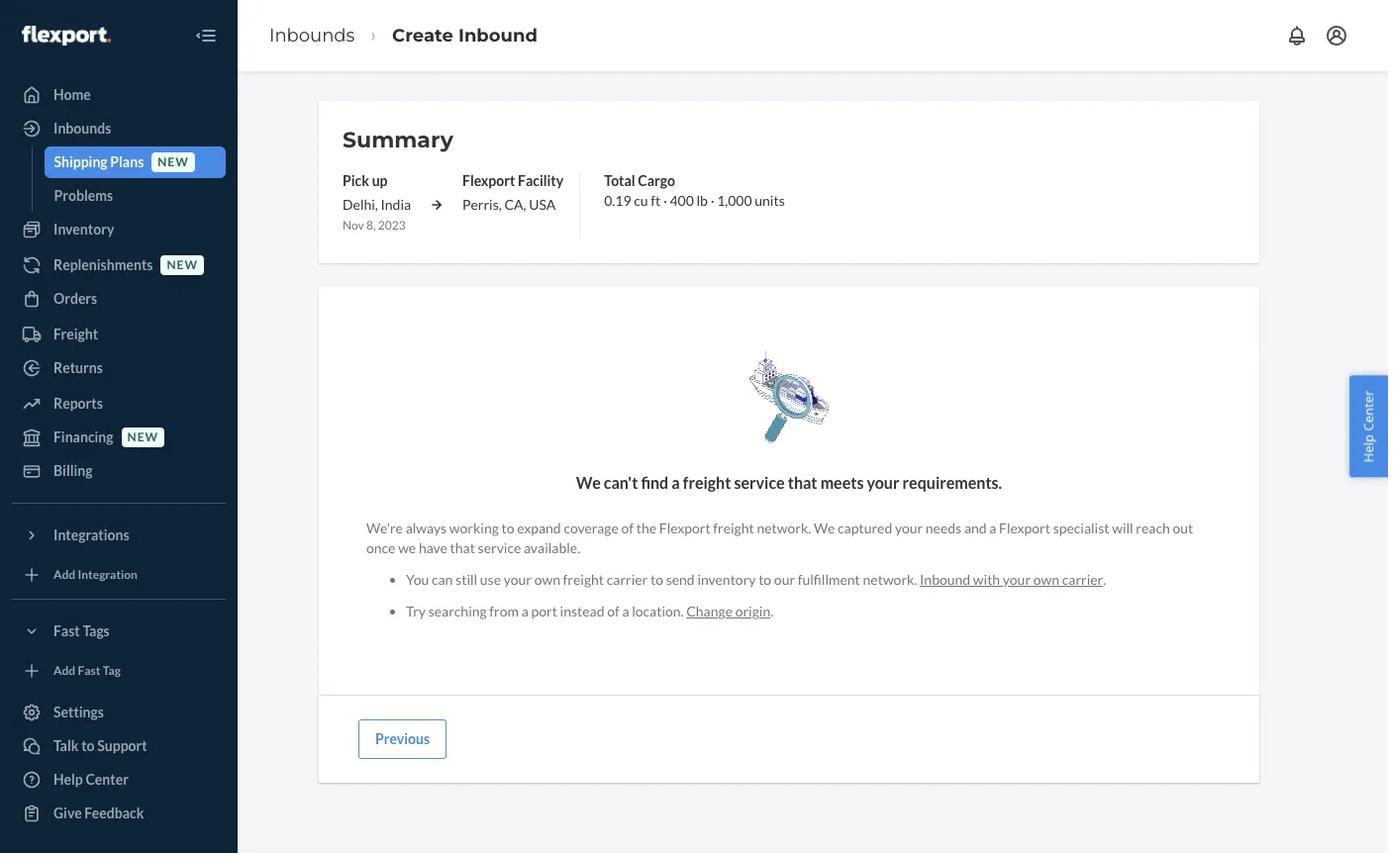 Task type: describe. For each thing, give the bounding box(es) containing it.
ft
[[651, 192, 661, 209]]

available.
[[524, 540, 580, 556]]

reports link
[[12, 388, 226, 420]]

can
[[432, 571, 453, 588]]

coverage
[[564, 520, 619, 537]]

total cargo 0.19 cu ft · 400 lb · 1,000 units
[[604, 173, 785, 209]]

expand
[[517, 520, 561, 537]]

1 vertical spatial fast
[[78, 664, 100, 679]]

change
[[686, 603, 733, 620]]

1 vertical spatial .
[[771, 603, 773, 620]]

inventory link
[[12, 214, 226, 246]]

inventory
[[53, 221, 114, 238]]

to left our
[[759, 571, 771, 588]]

inbounds link inside breadcrumbs "navigation"
[[269, 24, 355, 46]]

we
[[398, 540, 416, 556]]

our
[[774, 571, 795, 588]]

find
[[641, 473, 669, 492]]

specialist
[[1053, 520, 1109, 537]]

facility
[[518, 173, 564, 190]]

we can't find a freight service that meets your requirements.
[[576, 473, 1002, 492]]

give
[[53, 805, 82, 822]]

cu
[[634, 192, 648, 209]]

lb
[[697, 192, 708, 209]]

tags
[[83, 623, 110, 640]]

a left location.
[[622, 603, 629, 620]]

help center link
[[12, 764, 226, 796]]

0.19
[[604, 192, 631, 209]]

still
[[455, 571, 477, 588]]

new for replenishments
[[167, 258, 198, 273]]

try searching from a port instead of a location. change origin .
[[406, 603, 773, 620]]

summary
[[343, 127, 453, 153]]

1 vertical spatial network.
[[863, 571, 917, 588]]

needs
[[926, 520, 962, 537]]

pick
[[343, 173, 369, 190]]

400
[[670, 192, 694, 209]]

send
[[666, 571, 695, 588]]

once
[[366, 540, 395, 556]]

freight link
[[12, 319, 226, 350]]

delhi,
[[343, 196, 378, 213]]

change origin button
[[686, 602, 771, 622]]

can't
[[604, 473, 638, 492]]

2 · from the left
[[711, 192, 714, 209]]

previous
[[375, 731, 430, 747]]

reports
[[53, 395, 103, 412]]

from
[[489, 603, 519, 620]]

billing link
[[12, 455, 226, 487]]

plans
[[110, 153, 144, 170]]

settings
[[53, 704, 104, 721]]

flexport facility perris, ca, usa
[[462, 173, 564, 213]]

meets
[[820, 473, 864, 492]]

1 horizontal spatial inbound
[[920, 571, 970, 588]]

1 own from the left
[[534, 571, 560, 588]]

returns link
[[12, 352, 226, 384]]

help inside help center link
[[53, 771, 83, 788]]

of for the
[[621, 520, 634, 537]]

we're always working to expand coverage of the flexport freight network. we captured your needs and a flexport specialist will reach out once we have that service available.
[[366, 520, 1193, 556]]

nov
[[343, 218, 364, 233]]

1 horizontal spatial that
[[788, 473, 817, 492]]

integration
[[78, 568, 138, 583]]

a left port
[[521, 603, 529, 620]]

feedback
[[84, 805, 144, 822]]

fast tags
[[53, 623, 110, 640]]

shipping
[[54, 153, 108, 170]]

add for add fast tag
[[53, 664, 75, 679]]

usa
[[529, 196, 556, 213]]

to inside we're always working to expand coverage of the flexport freight network. we captured your needs and a flexport specialist will reach out once we have that service available.
[[502, 520, 514, 537]]

talk to support
[[53, 738, 147, 754]]

a right find
[[672, 473, 680, 492]]

add for add integration
[[53, 568, 75, 583]]

problems link
[[44, 180, 226, 212]]

fulfillment
[[798, 571, 860, 588]]

1 carrier from the left
[[607, 571, 648, 588]]

home link
[[12, 79, 226, 111]]

1,000
[[717, 192, 752, 209]]

support
[[97, 738, 147, 754]]

talk to support button
[[12, 731, 226, 762]]

perris,
[[462, 196, 502, 213]]

problems
[[54, 187, 113, 204]]

add fast tag
[[53, 664, 121, 679]]

fast tags button
[[12, 616, 226, 648]]

the
[[636, 520, 656, 537]]

try
[[406, 603, 426, 620]]

we inside we're always working to expand coverage of the flexport freight network. we captured your needs and a flexport specialist will reach out once we have that service available.
[[814, 520, 835, 537]]

center inside help center link
[[86, 771, 129, 788]]

working
[[449, 520, 499, 537]]

your right meets
[[867, 473, 899, 492]]

you can still use your own freight carrier to send inventory to our fulfillment network. inbound with your own carrier .
[[406, 571, 1106, 588]]

and
[[964, 520, 987, 537]]

1 · from the left
[[663, 192, 667, 209]]

2 horizontal spatial flexport
[[999, 520, 1050, 537]]

integrations
[[53, 527, 129, 544]]

1 horizontal spatial service
[[734, 473, 785, 492]]

with
[[973, 571, 1000, 588]]

to left send
[[650, 571, 663, 588]]



Task type: locate. For each thing, give the bounding box(es) containing it.
home
[[53, 86, 91, 103]]

financing
[[53, 429, 113, 446]]

your
[[867, 473, 899, 492], [895, 520, 923, 537], [504, 571, 532, 588], [1003, 571, 1031, 588]]

0 horizontal spatial help center
[[53, 771, 129, 788]]

inventory
[[697, 571, 756, 588]]

1 horizontal spatial flexport
[[659, 520, 711, 537]]

fast left tag
[[78, 664, 100, 679]]

a right and on the bottom right
[[989, 520, 996, 537]]

1 horizontal spatial ·
[[711, 192, 714, 209]]

origin
[[735, 603, 771, 620]]

1 vertical spatial add
[[53, 664, 75, 679]]

0 horizontal spatial of
[[607, 603, 619, 620]]

service up we're always working to expand coverage of the flexport freight network. we captured your needs and a flexport specialist will reach out once we have that service available.
[[734, 473, 785, 492]]

0 vertical spatial .
[[1103, 571, 1106, 588]]

1 horizontal spatial network.
[[863, 571, 917, 588]]

0 horizontal spatial that
[[450, 540, 475, 556]]

of left the
[[621, 520, 634, 537]]

1 horizontal spatial we
[[814, 520, 835, 537]]

your right with
[[1003, 571, 1031, 588]]

help
[[1360, 435, 1378, 463], [53, 771, 83, 788]]

close navigation image
[[194, 24, 218, 48]]

2 carrier from the left
[[1062, 571, 1103, 588]]

0 horizontal spatial service
[[478, 540, 521, 556]]

1 vertical spatial freight
[[713, 520, 754, 537]]

give feedback button
[[12, 798, 226, 830]]

0 horizontal spatial inbound
[[458, 24, 538, 46]]

0 horizontal spatial help
[[53, 771, 83, 788]]

flexport
[[462, 173, 515, 190], [659, 520, 711, 537], [999, 520, 1050, 537]]

0 vertical spatial network.
[[757, 520, 811, 537]]

center
[[1360, 391, 1378, 431], [86, 771, 129, 788]]

reach
[[1136, 520, 1170, 537]]

india
[[381, 196, 411, 213]]

your left the needs
[[895, 520, 923, 537]]

service down the working
[[478, 540, 521, 556]]

to left expand
[[502, 520, 514, 537]]

new right the plans
[[158, 155, 189, 170]]

center inside help center button
[[1360, 391, 1378, 431]]

service
[[734, 473, 785, 492], [478, 540, 521, 556]]

help center inside button
[[1360, 391, 1378, 463]]

0 horizontal spatial own
[[534, 571, 560, 588]]

tag
[[103, 664, 121, 679]]

new for shipping plans
[[158, 155, 189, 170]]

network. down the we can't find a freight service that meets your requirements.
[[757, 520, 811, 537]]

to inside talk to support button
[[81, 738, 95, 754]]

0 horizontal spatial inbounds link
[[12, 113, 226, 145]]

1 vertical spatial help center
[[53, 771, 129, 788]]

1 vertical spatial inbound
[[920, 571, 970, 588]]

0 horizontal spatial carrier
[[607, 571, 648, 588]]

2 add from the top
[[53, 664, 75, 679]]

1 vertical spatial new
[[167, 258, 198, 273]]

open notifications image
[[1285, 24, 1309, 48]]

1 horizontal spatial .
[[1103, 571, 1106, 588]]

instead
[[560, 603, 604, 620]]

flexport right and on the bottom right
[[999, 520, 1050, 537]]

0 vertical spatial center
[[1360, 391, 1378, 431]]

give feedback
[[53, 805, 144, 822]]

will
[[1112, 520, 1133, 537]]

create
[[392, 24, 453, 46]]

1 vertical spatial inbounds link
[[12, 113, 226, 145]]

a inside we're always working to expand coverage of the flexport freight network. we captured your needs and a flexport specialist will reach out once we have that service available.
[[989, 520, 996, 537]]

pick up delhi, india nov 8, 2023
[[343, 173, 411, 233]]

a
[[672, 473, 680, 492], [989, 520, 996, 537], [521, 603, 529, 620], [622, 603, 629, 620]]

ca,
[[504, 196, 526, 213]]

inbound left with
[[920, 571, 970, 588]]

0 horizontal spatial .
[[771, 603, 773, 620]]

out
[[1173, 520, 1193, 537]]

1 vertical spatial that
[[450, 540, 475, 556]]

0 horizontal spatial flexport
[[462, 173, 515, 190]]

. down specialist
[[1103, 571, 1106, 588]]

breadcrumbs navigation
[[253, 7, 553, 65]]

freight inside we're always working to expand coverage of the flexport freight network. we captured your needs and a flexport specialist will reach out once we have that service available.
[[713, 520, 754, 537]]

create inbound
[[392, 24, 538, 46]]

replenishments
[[53, 256, 153, 273]]

searching
[[428, 603, 487, 620]]

0 vertical spatial help center
[[1360, 391, 1378, 463]]

that inside we're always working to expand coverage of the flexport freight network. we captured your needs and a flexport specialist will reach out once we have that service available.
[[450, 540, 475, 556]]

freight up instead
[[563, 571, 604, 588]]

your inside we're always working to expand coverage of the flexport freight network. we captured your needs and a flexport specialist will reach out once we have that service available.
[[895, 520, 923, 537]]

shipping plans
[[54, 153, 144, 170]]

flexport right the
[[659, 520, 711, 537]]

2023
[[378, 218, 406, 233]]

freight up inventory
[[713, 520, 754, 537]]

1 vertical spatial help
[[53, 771, 83, 788]]

settings link
[[12, 697, 226, 729]]

carrier down specialist
[[1062, 571, 1103, 588]]

0 vertical spatial inbounds link
[[269, 24, 355, 46]]

· right ft
[[663, 192, 667, 209]]

2 own from the left
[[1033, 571, 1059, 588]]

that left meets
[[788, 473, 817, 492]]

0 horizontal spatial center
[[86, 771, 129, 788]]

1 add from the top
[[53, 568, 75, 583]]

0 vertical spatial help
[[1360, 435, 1378, 463]]

1 vertical spatial service
[[478, 540, 521, 556]]

of for a
[[607, 603, 619, 620]]

network. inside we're always working to expand coverage of the flexport freight network. we captured your needs and a flexport specialist will reach out once we have that service available.
[[757, 520, 811, 537]]

1 horizontal spatial help
[[1360, 435, 1378, 463]]

of inside we're always working to expand coverage of the flexport freight network. we captured your needs and a flexport specialist will reach out once we have that service available.
[[621, 520, 634, 537]]

we're
[[366, 520, 403, 537]]

new down reports link
[[127, 430, 158, 445]]

freight
[[683, 473, 731, 492], [713, 520, 754, 537], [563, 571, 604, 588]]

talk
[[53, 738, 79, 754]]

own right with
[[1033, 571, 1059, 588]]

carrier
[[607, 571, 648, 588], [1062, 571, 1103, 588]]

location.
[[632, 603, 684, 620]]

orders
[[53, 290, 97, 307]]

integrations button
[[12, 520, 226, 551]]

flexport inside flexport facility perris, ca, usa
[[462, 173, 515, 190]]

new for financing
[[127, 430, 158, 445]]

inbounds inside breadcrumbs "navigation"
[[269, 24, 355, 46]]

0 horizontal spatial network.
[[757, 520, 811, 537]]

fast inside dropdown button
[[53, 623, 80, 640]]

0 vertical spatial of
[[621, 520, 634, 537]]

own up port
[[534, 571, 560, 588]]

1 horizontal spatial inbounds link
[[269, 24, 355, 46]]

we left can't
[[576, 473, 601, 492]]

add fast tag link
[[12, 655, 226, 687]]

port
[[531, 603, 557, 620]]

2 vertical spatial new
[[127, 430, 158, 445]]

fast left tags
[[53, 623, 80, 640]]

. down you can still use your own freight carrier to send inventory to our fulfillment network. inbound with your own carrier .
[[771, 603, 773, 620]]

you
[[406, 571, 429, 588]]

add down fast tags
[[53, 664, 75, 679]]

add
[[53, 568, 75, 583], [53, 664, 75, 679]]

2 vertical spatial freight
[[563, 571, 604, 588]]

to
[[502, 520, 514, 537], [650, 571, 663, 588], [759, 571, 771, 588], [81, 738, 95, 754]]

8,
[[366, 218, 376, 233]]

cargo
[[638, 173, 675, 190]]

captured
[[838, 520, 892, 537]]

0 vertical spatial that
[[788, 473, 817, 492]]

previous button
[[358, 720, 447, 759]]

1 horizontal spatial center
[[1360, 391, 1378, 431]]

flexport up perris,
[[462, 173, 515, 190]]

0 horizontal spatial we
[[576, 473, 601, 492]]

1 horizontal spatial own
[[1033, 571, 1059, 588]]

of right instead
[[607, 603, 619, 620]]

that down the working
[[450, 540, 475, 556]]

new up orders link
[[167, 258, 198, 273]]

1 horizontal spatial carrier
[[1062, 571, 1103, 588]]

1 vertical spatial center
[[86, 771, 129, 788]]

we left the captured
[[814, 520, 835, 537]]

new
[[158, 155, 189, 170], [167, 258, 198, 273], [127, 430, 158, 445]]

inbound with your own carrier button
[[920, 570, 1103, 590]]

1 horizontal spatial inbounds
[[269, 24, 355, 46]]

use
[[480, 571, 501, 588]]

0 horizontal spatial ·
[[663, 192, 667, 209]]

help inside help center button
[[1360, 435, 1378, 463]]

0 vertical spatial fast
[[53, 623, 80, 640]]

to right talk
[[81, 738, 95, 754]]

fast
[[53, 623, 80, 640], [78, 664, 100, 679]]

we
[[576, 473, 601, 492], [814, 520, 835, 537]]

own
[[534, 571, 560, 588], [1033, 571, 1059, 588]]

inbound right create
[[458, 24, 538, 46]]

1 vertical spatial inbounds
[[53, 120, 111, 137]]

service inside we're always working to expand coverage of the flexport freight network. we captured your needs and a flexport specialist will reach out once we have that service available.
[[478, 540, 521, 556]]

carrier up location.
[[607, 571, 648, 588]]

inbound inside breadcrumbs "navigation"
[[458, 24, 538, 46]]

open account menu image
[[1325, 24, 1348, 48]]

freight right find
[[683, 473, 731, 492]]

create inbound link
[[392, 24, 538, 46]]

1 horizontal spatial help center
[[1360, 391, 1378, 463]]

0 vertical spatial freight
[[683, 473, 731, 492]]

flexport logo image
[[22, 25, 111, 45]]

0 vertical spatial add
[[53, 568, 75, 583]]

1 horizontal spatial of
[[621, 520, 634, 537]]

· right lb
[[711, 192, 714, 209]]

your right use
[[504, 571, 532, 588]]

1 vertical spatial we
[[814, 520, 835, 537]]

1 vertical spatial of
[[607, 603, 619, 620]]

of
[[621, 520, 634, 537], [607, 603, 619, 620]]

units
[[755, 192, 785, 209]]

·
[[663, 192, 667, 209], [711, 192, 714, 209]]

0 horizontal spatial inbounds
[[53, 120, 111, 137]]

total
[[604, 173, 635, 190]]

0 vertical spatial inbounds
[[269, 24, 355, 46]]

add integration link
[[12, 559, 226, 591]]

requirements.
[[903, 473, 1002, 492]]

help center button
[[1350, 376, 1388, 478]]

0 vertical spatial we
[[576, 473, 601, 492]]

add integration
[[53, 568, 138, 583]]

0 vertical spatial inbound
[[458, 24, 538, 46]]

billing
[[53, 462, 93, 479]]

0 vertical spatial new
[[158, 155, 189, 170]]

0 vertical spatial service
[[734, 473, 785, 492]]

network. down the captured
[[863, 571, 917, 588]]

add left integration
[[53, 568, 75, 583]]



Task type: vqa. For each thing, say whether or not it's contained in the screenshot.
Billing 'LINK' at the left of page
yes



